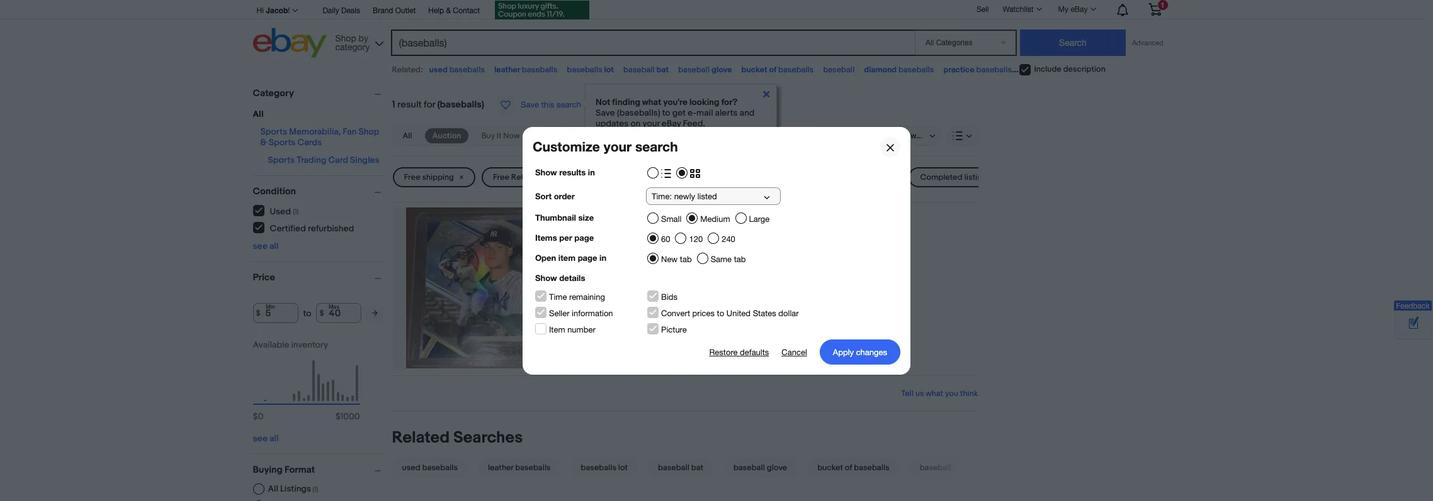 Task type: describe. For each thing, give the bounding box(es) containing it.
2021 topps gold label class 2 blue #43 aaron judge /99 heading
[[563, 218, 844, 230]]

price
[[253, 272, 275, 284]]

not
[[596, 97, 610, 108]]

see for price
[[253, 434, 268, 445]]

0 horizontal spatial lot
[[604, 65, 614, 75]]

#43
[[739, 218, 759, 230]]

feedback
[[1396, 302, 1430, 311]]

0 vertical spatial bucket of baseballs
[[742, 65, 814, 75]]

baseball glove link
[[719, 459, 802, 479]]

help & contact
[[428, 6, 480, 15]]

to inside dialog
[[717, 309, 724, 318]]

for
[[424, 99, 435, 111]]

daily deals
[[323, 6, 360, 15]]

1 vertical spatial all
[[403, 131, 412, 141]]

picture
[[661, 325, 687, 335]]

(1) for used
[[293, 208, 299, 216]]

order
[[554, 191, 575, 201]]

singles
[[350, 155, 380, 166]]

get
[[672, 108, 686, 118]]

cancel button
[[782, 340, 807, 365]]

include description
[[1034, 64, 1106, 74]]

help & contact link
[[428, 4, 480, 18]]

rawlings
[[1021, 65, 1052, 75]]

0 vertical spatial bat
[[657, 65, 669, 75]]

similar
[[586, 328, 614, 340]]

feed.
[[683, 118, 705, 129]]

1 result for (baseballs)
[[392, 99, 484, 111]]

1 horizontal spatial baseball glove
[[734, 464, 787, 474]]

certified refurbished link
[[253, 222, 355, 234]]

baseball link for related searches
[[905, 459, 966, 479]]

0 vertical spatial used
[[429, 65, 448, 75]]

0 vertical spatial bucket
[[742, 65, 767, 75]]

apply
[[833, 348, 854, 357]]

ebay inside not finding what you're looking for? save (baseballs) to get e-mail alerts and updates on your ebay feed.
[[662, 118, 681, 129]]

tooltip containing not finding what you're looking for?
[[585, 84, 777, 142]]

0 horizontal spatial baseball glove
[[678, 65, 732, 75]]

daily deals link
[[323, 4, 360, 18]]

gold
[[621, 218, 645, 230]]

available inventory
[[253, 340, 328, 351]]

you
[[945, 389, 959, 399]]

Maximum value $40 text field
[[316, 304, 362, 324]]

used baseballs link
[[392, 459, 473, 479]]

size
[[578, 213, 594, 223]]

completed listings link
[[909, 168, 1012, 188]]

buy it now link
[[474, 128, 527, 144]]

banner containing sell
[[253, 0, 1171, 61]]

restore
[[709, 348, 738, 357]]

2021 topps gold label class 2 blue #43 aaron judge /99 link
[[563, 218, 978, 234]]

shipping inside the joschen_27 (1) 50% 1 bid free shipping free returns authenticity guarantee view similar active items
[[585, 288, 622, 300]]

1 vertical spatial in
[[600, 253, 607, 263]]

1 vertical spatial bucket
[[818, 464, 843, 474]]

show details
[[535, 273, 585, 283]]

save inside not finding what you're looking for? save (baseballs) to get e-mail alerts and updates on your ebay feed.
[[596, 108, 615, 118]]

page for per
[[575, 233, 594, 243]]

my ebay
[[1058, 5, 1088, 14]]

$40.00
[[611, 173, 638, 183]]

baseballs inside used baseballs link
[[422, 464, 458, 474]]

all link
[[395, 128, 420, 144]]

topps
[[588, 218, 618, 230]]

1 vertical spatial leather
[[488, 464, 513, 474]]

not finding what you're looking for? save (baseballs) to get e-mail alerts and updates on your ebay feed.
[[596, 97, 755, 129]]

account navigation
[[253, 0, 1171, 21]]

searches
[[453, 429, 523, 448]]

(baseballs) inside not finding what you're looking for? save (baseballs) to get e-mail alerts and updates on your ebay feed.
[[617, 108, 660, 118]]

25,
[[598, 208, 609, 218]]

result
[[397, 99, 422, 111]]

$ up buying
[[253, 412, 258, 423]]

view similar active items link
[[563, 328, 669, 340]]

50%
[[791, 258, 811, 270]]

help
[[428, 6, 444, 15]]

ebay inside 'my ebay' link
[[1071, 5, 1088, 14]]

leather baseballs link
[[473, 459, 566, 479]]

items
[[645, 328, 669, 340]]

0 vertical spatial baseball bat
[[623, 65, 669, 75]]

1 vertical spatial baseball bat
[[658, 464, 703, 474]]

buying
[[253, 465, 283, 477]]

search for customize your search
[[635, 139, 678, 155]]

save inside button
[[521, 100, 539, 110]]

items per page
[[535, 233, 594, 243]]

inventory
[[291, 340, 328, 351]]

$5.00 to $40.00
[[579, 173, 638, 183]]

class
[[676, 218, 704, 230]]

Minimum value $5 text field
[[253, 304, 298, 324]]

search for save this search
[[557, 100, 581, 110]]

get the coupon image
[[495, 1, 589, 20]]

$ 1000
[[335, 412, 360, 423]]

2
[[706, 218, 712, 230]]

on
[[631, 118, 641, 129]]

1 vertical spatial lot
[[618, 464, 628, 474]]

open item page in
[[535, 253, 607, 263]]

baseball link for related:
[[823, 65, 855, 75]]

rawlings baseballs
[[1021, 65, 1089, 75]]

e-
[[688, 108, 697, 118]]

united
[[727, 309, 751, 318]]

your shopping cart contains 1 item image
[[1148, 3, 1162, 16]]

this
[[541, 100, 554, 110]]

think
[[960, 389, 978, 399]]

restore defaults button
[[709, 340, 769, 365]]

mail
[[697, 108, 713, 118]]

$14.99
[[563, 256, 612, 276]]

my
[[1058, 5, 1069, 14]]

0 horizontal spatial shipping
[[422, 173, 454, 183]]

1 vertical spatial glove
[[767, 464, 787, 474]]

0 vertical spatial glove
[[712, 65, 732, 75]]

sports for sports memorabilia, fan shop & sports cards
[[260, 127, 287, 137]]

price button
[[253, 272, 386, 284]]

guarantee
[[630, 314, 676, 326]]

for?
[[721, 97, 738, 108]]

buy
[[481, 131, 495, 141]]

bid
[[568, 275, 582, 287]]

see all button for condition
[[253, 241, 279, 252]]

sports trading card singles
[[268, 155, 380, 166]]

sold  oct 25, 2023 2021 topps gold label class 2 blue #43 aaron judge /99 pre-owned
[[563, 208, 844, 246]]

sort
[[535, 191, 552, 201]]

view
[[563, 328, 584, 340]]

tell us what you think link
[[901, 389, 978, 399]]

brand outlet
[[373, 6, 416, 15]]

& inside sports memorabilia, fan shop & sports cards
[[260, 137, 267, 148]]

authenticity
[[575, 314, 628, 326]]

time
[[549, 293, 567, 302]]

restore defaults
[[709, 348, 769, 357]]

graph of available inventory between $5.0 and $40.0 image
[[253, 340, 360, 429]]

customize
[[533, 139, 600, 155]]

seller
[[549, 309, 570, 318]]

looking
[[690, 97, 720, 108]]

item number
[[549, 325, 596, 335]]

baseballs inside 'leather baseballs' link
[[515, 464, 551, 474]]

auction
[[432, 131, 461, 141]]

trading
[[297, 155, 326, 166]]



Task type: vqa. For each thing, say whether or not it's contained in the screenshot.
spots.
no



Task type: locate. For each thing, give the bounding box(es) containing it.
blue
[[715, 218, 736, 230]]

advanced link
[[1126, 30, 1170, 55]]

search inside customize your search dialog
[[635, 139, 678, 155]]

0 horizontal spatial used
[[402, 464, 420, 474]]

1 horizontal spatial in
[[600, 253, 607, 263]]

related:
[[392, 65, 423, 75]]

save
[[521, 100, 539, 110], [596, 108, 615, 118]]

what inside not finding what you're looking for? save (baseballs) to get e-mail alerts and updates on your ebay feed.
[[642, 97, 661, 108]]

$ up inventory
[[320, 309, 324, 318]]

see down '0'
[[253, 434, 268, 445]]

defaults
[[740, 348, 769, 357]]

1 vertical spatial baseballs lot
[[581, 464, 628, 474]]

sports for sports trading card singles
[[268, 155, 295, 166]]

1 vertical spatial used baseballs
[[402, 464, 458, 474]]

same tab
[[711, 255, 746, 264]]

all down buying
[[268, 484, 278, 495]]

lot left baseball bat link
[[618, 464, 628, 474]]

0 vertical spatial search
[[557, 100, 581, 110]]

0 horizontal spatial (baseballs)
[[437, 99, 484, 111]]

in
[[588, 167, 595, 177], [600, 253, 607, 263]]

label
[[647, 218, 674, 230]]

2 tab from the left
[[734, 255, 746, 264]]

see all button down '0'
[[253, 434, 279, 445]]

free shipping link
[[393, 168, 475, 188]]

see all for condition
[[253, 241, 279, 252]]

buying format button
[[253, 465, 386, 477]]

0 vertical spatial see
[[253, 241, 268, 252]]

used right related:
[[429, 65, 448, 75]]

0 horizontal spatial bat
[[657, 65, 669, 75]]

used for used (1)
[[270, 206, 291, 217]]

1 tab from the left
[[680, 255, 692, 264]]

0 vertical spatial used baseballs
[[429, 65, 485, 75]]

see all for price
[[253, 434, 279, 445]]

small
[[661, 214, 682, 224]]

lot
[[604, 65, 614, 75], [618, 464, 628, 474]]

search right this
[[557, 100, 581, 110]]

(1) inside used (1)
[[293, 208, 299, 216]]

60
[[661, 235, 670, 244]]

what for you
[[926, 389, 943, 399]]

see all button down certified
[[253, 241, 279, 252]]

1 left bid
[[563, 275, 566, 287]]

tab for same tab
[[734, 255, 746, 264]]

tab for new tab
[[680, 255, 692, 264]]

see for condition
[[253, 241, 268, 252]]

used up small
[[677, 173, 696, 183]]

0 horizontal spatial your
[[604, 139, 632, 155]]

0 vertical spatial (1)
[[293, 208, 299, 216]]

1 horizontal spatial your
[[643, 118, 660, 129]]

save this search button
[[492, 94, 585, 116]]

0 horizontal spatial &
[[260, 137, 267, 148]]

1 vertical spatial all
[[270, 434, 279, 445]]

show down open at the bottom of page
[[535, 273, 557, 283]]

buy it now
[[481, 131, 520, 141]]

baseballs inside baseballs lot link
[[581, 464, 617, 474]]

bids
[[661, 293, 678, 302]]

all down result in the left top of the page
[[403, 131, 412, 141]]

your inside dialog
[[604, 139, 632, 155]]

save left this
[[521, 100, 539, 110]]

search down on
[[635, 139, 678, 155]]

1 horizontal spatial used
[[677, 173, 696, 183]]

1 vertical spatial baseball link
[[905, 459, 966, 479]]

joschen_27 (1) 50% 1 bid free shipping free returns authenticity guarantee view similar active items
[[563, 258, 811, 340]]

used baseballs up the 1 result for (baseballs)
[[429, 65, 485, 75]]

1 vertical spatial search
[[635, 139, 678, 155]]

your right on
[[643, 118, 660, 129]]

0 horizontal spatial of
[[769, 65, 777, 75]]

(1) up certified refurbished link
[[293, 208, 299, 216]]

1 vertical spatial baseball glove
[[734, 464, 787, 474]]

shipping down 'auction' text box
[[422, 173, 454, 183]]

1 see all from the top
[[253, 241, 279, 252]]

you're
[[663, 97, 688, 108]]

see up price
[[253, 241, 268, 252]]

in down owned
[[600, 253, 607, 263]]

to
[[662, 108, 670, 118], [602, 173, 609, 183], [303, 308, 311, 319], [717, 309, 724, 318]]

1 vertical spatial see all button
[[253, 434, 279, 445]]

1 horizontal spatial 1
[[563, 275, 566, 287]]

0 vertical spatial in
[[588, 167, 595, 177]]

1 horizontal spatial glove
[[767, 464, 787, 474]]

1 vertical spatial &
[[260, 137, 267, 148]]

customize your search dialog
[[0, 0, 1433, 502]]

0
[[258, 412, 264, 423]]

listings
[[280, 484, 311, 495]]

used (1)
[[270, 206, 299, 217]]

(1) inside all listings (1)
[[313, 486, 318, 494]]

0 horizontal spatial bucket
[[742, 65, 767, 75]]

0 horizontal spatial (1)
[[293, 208, 299, 216]]

baseballs lot
[[567, 65, 614, 75], [581, 464, 628, 474]]

(1) inside the joschen_27 (1) 50% 1 bid free shipping free returns authenticity guarantee view similar active items
[[781, 258, 789, 270]]

used down related
[[402, 464, 420, 474]]

updates
[[596, 118, 629, 129]]

1 horizontal spatial lot
[[618, 464, 628, 474]]

bucket of baseballs link
[[802, 459, 905, 479]]

2 all from the top
[[270, 434, 279, 445]]

tooltip
[[585, 84, 777, 142]]

finding
[[612, 97, 640, 108]]

to inside not finding what you're looking for? save (baseballs) to get e-mail alerts and updates on your ebay feed.
[[662, 108, 670, 118]]

to left get
[[662, 108, 670, 118]]

1 vertical spatial used
[[270, 206, 291, 217]]

condition button
[[253, 186, 386, 198]]

1 vertical spatial used
[[402, 464, 420, 474]]

2 see all from the top
[[253, 434, 279, 445]]

$ up buying format dropdown button
[[335, 412, 341, 423]]

information
[[572, 309, 613, 318]]

see all down certified
[[253, 241, 279, 252]]

1 vertical spatial show
[[535, 273, 557, 283]]

show for show results in
[[535, 167, 557, 177]]

leather baseballs down the searches
[[488, 464, 551, 474]]

None submit
[[1020, 30, 1126, 56]]

tell us what you think
[[901, 389, 978, 399]]

your down the updates
[[604, 139, 632, 155]]

(baseballs) right the for
[[437, 99, 484, 111]]

2021 topps gold label class 2 blue #43 aaron judge /99 image
[[406, 208, 539, 369]]

2 see from the top
[[253, 434, 268, 445]]

auction link
[[425, 128, 469, 144]]

(1) left 50%
[[781, 258, 789, 270]]

page down the 2021
[[575, 233, 594, 243]]

all for condition
[[270, 241, 279, 252]]

2021
[[563, 218, 586, 230]]

0 vertical spatial baseball link
[[823, 65, 855, 75]]

remaining
[[569, 293, 605, 302]]

to left the maximum value $40 text box
[[303, 308, 311, 319]]

0 horizontal spatial tab
[[680, 255, 692, 264]]

refurbished
[[308, 223, 354, 234]]

& right help
[[446, 6, 451, 15]]

banner
[[253, 0, 1171, 61]]

Auction selected text field
[[432, 130, 461, 142]]

0 vertical spatial lot
[[604, 65, 614, 75]]

0 vertical spatial used
[[677, 173, 696, 183]]

what right us
[[926, 389, 943, 399]]

1 horizontal spatial bucket
[[818, 464, 843, 474]]

2 horizontal spatial all
[[403, 131, 412, 141]]

2 see all button from the top
[[253, 434, 279, 445]]

convert prices to united states dollar
[[661, 309, 799, 318]]

ebay right my on the top right of page
[[1071, 5, 1088, 14]]

& inside "link"
[[446, 6, 451, 15]]

1 vertical spatial shipping
[[585, 288, 622, 300]]

0 vertical spatial 1
[[392, 99, 395, 111]]

all down certified
[[270, 241, 279, 252]]

all for price
[[270, 434, 279, 445]]

prices
[[692, 309, 715, 318]]

category
[[253, 88, 294, 100]]

leather down the searches
[[488, 464, 513, 474]]

0 horizontal spatial 1
[[392, 99, 395, 111]]

page
[[575, 233, 594, 243], [578, 253, 597, 263]]

memorabilia,
[[289, 127, 341, 137]]

0 vertical spatial ebay
[[1071, 5, 1088, 14]]

1 vertical spatial ebay
[[662, 118, 681, 129]]

description
[[1063, 64, 1106, 74]]

apply changes
[[833, 348, 887, 357]]

returns
[[585, 301, 615, 313]]

1 horizontal spatial all
[[268, 484, 278, 495]]

1 horizontal spatial used
[[429, 65, 448, 75]]

time remaining
[[549, 293, 605, 302]]

1 horizontal spatial shipping
[[585, 288, 622, 300]]

2 vertical spatial all
[[268, 484, 278, 495]]

0 vertical spatial baseballs lot
[[567, 65, 614, 75]]

0 horizontal spatial save
[[521, 100, 539, 110]]

1 vertical spatial see all
[[253, 434, 279, 445]]

shipping
[[422, 173, 454, 183], [585, 288, 622, 300]]

buying format
[[253, 465, 315, 477]]

see all button for price
[[253, 434, 279, 445]]

leather up save this search button
[[494, 65, 520, 75]]

2 show from the top
[[535, 273, 557, 283]]

my ebay link
[[1051, 2, 1102, 17]]

page for item
[[578, 253, 597, 263]]

1 vertical spatial (1)
[[781, 258, 789, 270]]

0 vertical spatial your
[[643, 118, 660, 129]]

brand outlet link
[[373, 4, 416, 18]]

used baseballs down related
[[402, 464, 458, 474]]

1 inside the joschen_27 (1) 50% 1 bid free shipping free returns authenticity guarantee view similar active items
[[563, 275, 566, 287]]

(1) for joschen_27
[[781, 258, 789, 270]]

see all down '0'
[[253, 434, 279, 445]]

(baseballs) right not at the left top
[[617, 108, 660, 118]]

0 vertical spatial leather baseballs
[[494, 65, 557, 75]]

2 horizontal spatial (1)
[[781, 258, 789, 270]]

show for show details
[[535, 273, 557, 283]]

0 vertical spatial see all button
[[253, 241, 279, 252]]

1 vertical spatial your
[[604, 139, 632, 155]]

0 horizontal spatial in
[[588, 167, 595, 177]]

0 vertical spatial show
[[535, 167, 557, 177]]

used up certified
[[270, 206, 291, 217]]

condition
[[253, 186, 296, 198]]

(1) right listings
[[313, 486, 318, 494]]

sports trading card singles link
[[268, 155, 380, 166]]

2 vertical spatial (1)
[[313, 486, 318, 494]]

0 vertical spatial &
[[446, 6, 451, 15]]

ebay down you're
[[662, 118, 681, 129]]

baseball link
[[823, 65, 855, 75], [905, 459, 966, 479]]

0 vertical spatial page
[[575, 233, 594, 243]]

us
[[916, 389, 924, 399]]

used
[[429, 65, 448, 75], [402, 464, 420, 474]]

1 horizontal spatial ebay
[[1071, 5, 1088, 14]]

1 see all button from the top
[[253, 241, 279, 252]]

card
[[328, 155, 348, 166]]

all down category in the left top of the page
[[253, 109, 264, 120]]

page right the item
[[578, 253, 597, 263]]

1 show from the top
[[535, 167, 557, 177]]

what left you're
[[642, 97, 661, 108]]

1 horizontal spatial of
[[845, 464, 852, 474]]

related searches
[[392, 429, 523, 448]]

tell
[[901, 389, 914, 399]]

all up buying
[[270, 434, 279, 445]]

search inside save this search button
[[557, 100, 581, 110]]

leather baseballs up save this search button
[[494, 65, 557, 75]]

1 horizontal spatial bat
[[691, 464, 703, 474]]

0 vertical spatial of
[[769, 65, 777, 75]]

baseballs inside bucket of baseballs link
[[854, 464, 890, 474]]

active
[[616, 328, 643, 340]]

1 vertical spatial what
[[926, 389, 943, 399]]

related
[[392, 429, 450, 448]]

1 vertical spatial leather baseballs
[[488, 464, 551, 474]]

0 horizontal spatial all
[[253, 109, 264, 120]]

what for you're
[[642, 97, 661, 108]]

1 horizontal spatial search
[[635, 139, 678, 155]]

0 horizontal spatial ebay
[[662, 118, 681, 129]]

1 left result in the left top of the page
[[392, 99, 395, 111]]

used for used
[[677, 173, 696, 183]]

joschen_27
[[729, 258, 778, 270]]

1 see from the top
[[253, 241, 268, 252]]

1 horizontal spatial (baseballs)
[[617, 108, 660, 118]]

0 horizontal spatial glove
[[712, 65, 732, 75]]

(1)
[[293, 208, 299, 216], [781, 258, 789, 270], [313, 486, 318, 494]]

of inside bucket of baseballs link
[[845, 464, 852, 474]]

0 vertical spatial shipping
[[422, 173, 454, 183]]

2023
[[610, 208, 629, 218]]

results
[[559, 167, 586, 177]]

baseballs lot link
[[566, 459, 643, 479]]

oct
[[582, 208, 596, 218]]

bucket of baseballs
[[742, 65, 814, 75], [818, 464, 890, 474]]

your inside not finding what you're looking for? save (baseballs) to get e-mail alerts and updates on your ebay feed.
[[643, 118, 660, 129]]

tab
[[680, 255, 692, 264], [734, 255, 746, 264]]

shipping up returns
[[585, 288, 622, 300]]

1 vertical spatial 1
[[563, 275, 566, 287]]

Authenticity Guarantee text field
[[563, 314, 676, 327]]

0 vertical spatial all
[[253, 109, 264, 120]]

show up sort
[[535, 167, 557, 177]]

1 vertical spatial see
[[253, 434, 268, 445]]

1 horizontal spatial &
[[446, 6, 451, 15]]

save left on
[[596, 108, 615, 118]]

0 horizontal spatial bucket of baseballs
[[742, 65, 814, 75]]

listings
[[964, 173, 991, 183]]

0 vertical spatial leather
[[494, 65, 520, 75]]

$5.00 to $40.00 link
[[568, 168, 659, 188]]

1 vertical spatial bucket of baseballs
[[818, 464, 890, 474]]

1 horizontal spatial bucket of baseballs
[[818, 464, 890, 474]]

$ up available
[[256, 309, 261, 318]]

 (1) Items text field
[[311, 486, 318, 494]]

tab right same
[[734, 255, 746, 264]]

1 all from the top
[[270, 241, 279, 252]]

tab right new
[[680, 255, 692, 264]]

in right results
[[588, 167, 595, 177]]

1 vertical spatial of
[[845, 464, 852, 474]]

watchlist
[[1003, 5, 1034, 14]]

1 vertical spatial page
[[578, 253, 597, 263]]

to right the $5.00
[[602, 173, 609, 183]]

shop
[[359, 127, 379, 137]]

lot up not at the left top
[[604, 65, 614, 75]]

0 vertical spatial see all
[[253, 241, 279, 252]]

& left cards
[[260, 137, 267, 148]]

0 vertical spatial what
[[642, 97, 661, 108]]

1 horizontal spatial save
[[596, 108, 615, 118]]

0 horizontal spatial search
[[557, 100, 581, 110]]

to right prices
[[717, 309, 724, 318]]

1 horizontal spatial what
[[926, 389, 943, 399]]

practice baseballs
[[944, 65, 1012, 75]]

240
[[722, 235, 735, 244]]

1 horizontal spatial (1)
[[313, 486, 318, 494]]

sell link
[[971, 5, 995, 14]]

show
[[535, 167, 557, 177], [535, 273, 557, 283]]



